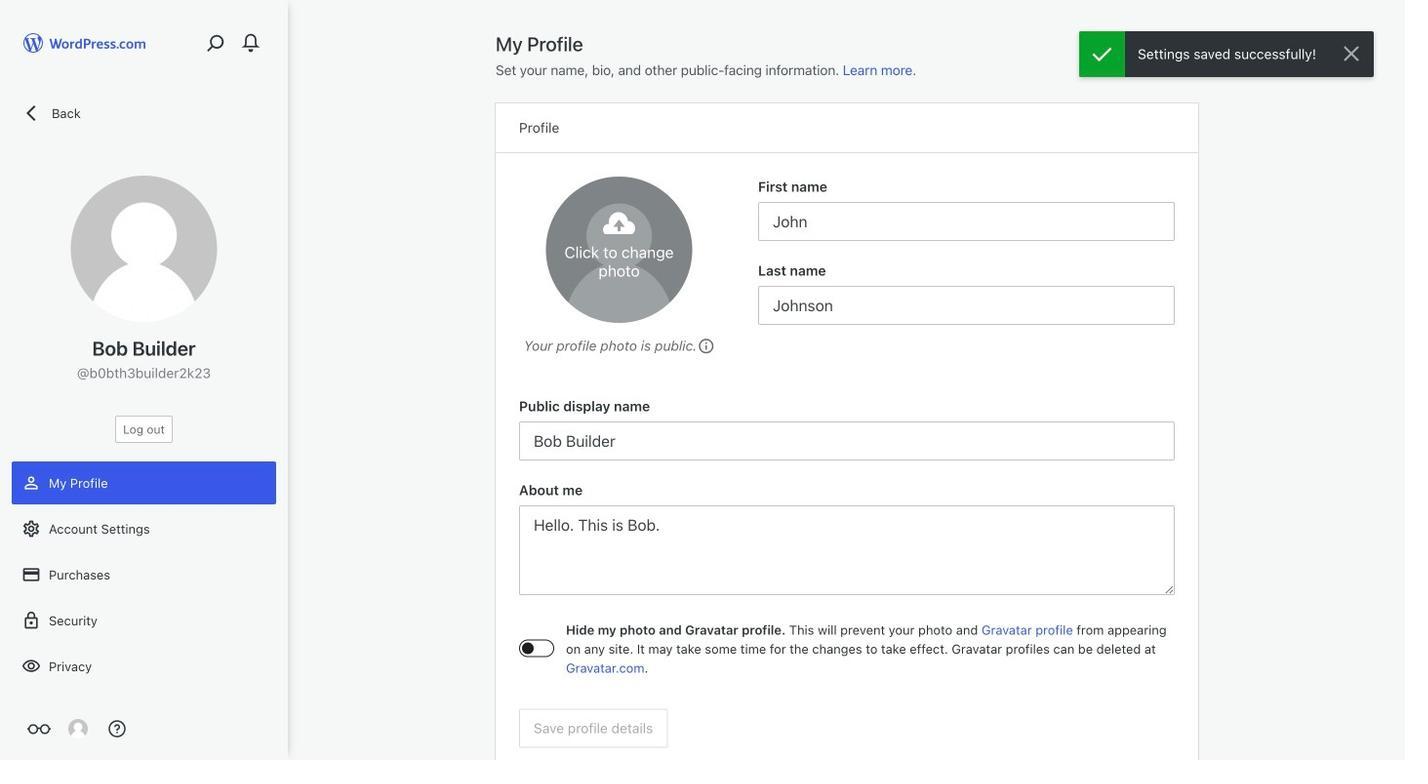 Task type: locate. For each thing, give the bounding box(es) containing it.
reader image
[[27, 718, 51, 741]]

person image
[[21, 473, 41, 493]]

None text field
[[759, 202, 1175, 241]]

1 horizontal spatial bob builder image
[[546, 177, 693, 323]]

dismiss image
[[1340, 42, 1364, 65]]

None text field
[[759, 286, 1175, 325], [519, 422, 1175, 461], [519, 506, 1175, 595], [759, 286, 1175, 325], [519, 422, 1175, 461], [519, 506, 1175, 595]]

credit_card image
[[21, 565, 41, 585]]

more information image
[[697, 337, 715, 354]]

group
[[759, 177, 1175, 241], [759, 261, 1175, 325], [519, 396, 1175, 461], [519, 480, 1175, 601]]

bob builder image
[[71, 176, 217, 322], [546, 177, 693, 323]]

main content
[[496, 31, 1199, 760]]



Task type: describe. For each thing, give the bounding box(es) containing it.
bob builder image
[[68, 719, 88, 739]]

lock image
[[21, 611, 41, 631]]

notice status
[[1080, 31, 1375, 77]]

visibility image
[[21, 657, 41, 677]]

settings image
[[21, 519, 41, 539]]

0 horizontal spatial bob builder image
[[71, 176, 217, 322]]



Task type: vqa. For each thing, say whether or not it's contained in the screenshot.
text field
yes



